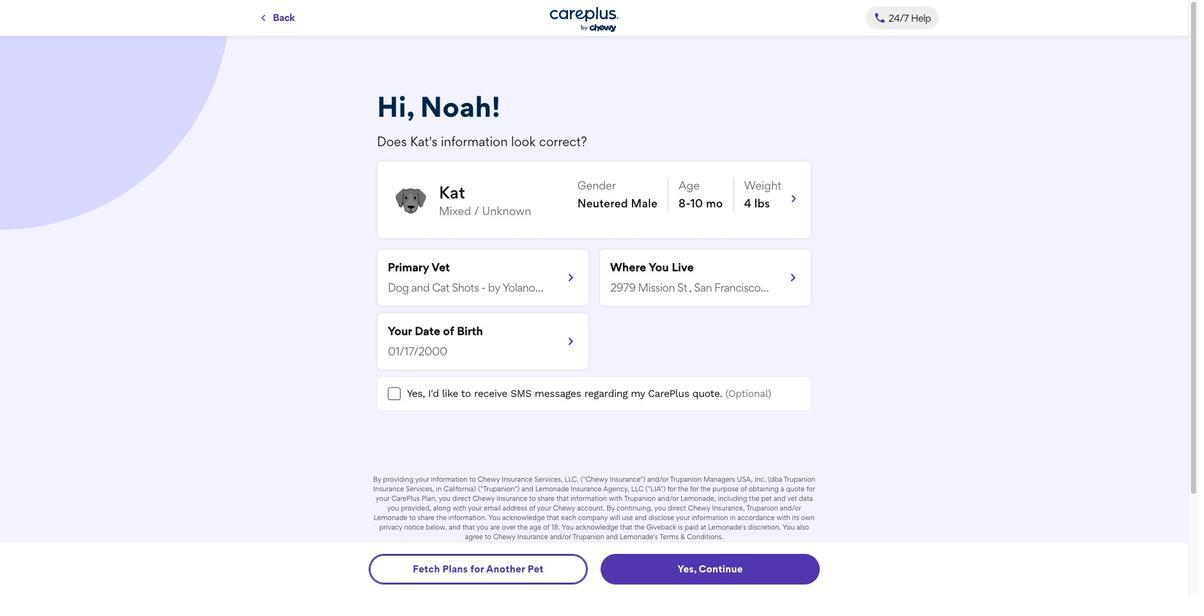 Task type: vqa. For each thing, say whether or not it's contained in the screenshot.
yes, in the content element
yes



Task type: locate. For each thing, give the bounding box(es) containing it.
that up 18.
[[547, 514, 559, 523]]

services
[[540, 548, 566, 557]]

0 vertical spatial pet
[[528, 564, 544, 576]]

and up address
[[522, 485, 534, 494]]

lemonade down llc.
[[535, 485, 569, 494]]

insurance up another
[[507, 548, 538, 557]]

2 horizontal spatial lemonade's
[[708, 523, 746, 532]]

0 vertical spatial by
[[373, 476, 381, 484]]

yes, left the i'd
[[407, 388, 425, 400]]

("trupanion")
[[478, 485, 520, 494]]

pet right reserved.
[[541, 585, 551, 594]]

for inside button
[[470, 564, 484, 576]]

1 horizontal spatial with
[[609, 495, 623, 504]]

lemonade
[[535, 485, 569, 494], [374, 514, 408, 523]]

lemonade's privacy notice link
[[483, 565, 706, 575]]

continue
[[699, 564, 743, 576]]

services, left llc.
[[535, 476, 563, 484]]

your up the information.
[[468, 504, 482, 513]]

in down insurance,
[[730, 514, 736, 523]]

!
[[492, 89, 501, 124]]

you up the mission
[[649, 261, 669, 274]]

with down 'agency,'
[[609, 495, 623, 504]]

0 vertical spatial services,
[[535, 476, 563, 484]]

lemonade's inside lemonade's privacy notice link
[[551, 565, 589, 574]]

1 vertical spatial services,
[[406, 485, 434, 494]]

by
[[488, 281, 500, 295], [695, 585, 703, 594]]

0 horizontal spatial are
[[490, 523, 500, 532]]

that
[[556, 495, 569, 504], [547, 514, 559, 523], [463, 523, 475, 532], [620, 523, 633, 532]]

2 horizontal spatial privacy
[[660, 548, 683, 557]]

a right llc,
[[808, 585, 811, 594]]

information down the noah
[[441, 134, 508, 150]]

careplus up provided, at the left of the page
[[392, 495, 420, 504]]

1 horizontal spatial notice
[[616, 565, 637, 574]]

paid
[[685, 523, 699, 532]]

0 horizontal spatial share
[[418, 514, 435, 523]]

pet
[[528, 564, 544, 576], [541, 585, 551, 594]]

account.
[[577, 504, 605, 513]]

yes,
[[407, 388, 425, 400], [678, 564, 697, 576]]

where you live
[[610, 261, 694, 274]]

with up the information.
[[453, 504, 466, 513]]

chewy health insurance careplus logo image
[[549, 7, 619, 32]]

information.
[[449, 514, 487, 523]]

1 horizontal spatial in
[[730, 514, 736, 523]]

0 horizontal spatial lemonade
[[374, 514, 408, 523]]

1 vertical spatial insurance
[[402, 594, 433, 597]]

1 vertical spatial pet
[[541, 585, 551, 594]]

over
[[502, 523, 516, 532]]

2 horizontal spatial notice
[[685, 548, 706, 557]]

1 horizontal spatial direct
[[668, 504, 686, 513]]

mission
[[638, 281, 675, 295]]

1 horizontal spatial by
[[695, 585, 703, 594]]

1 vertical spatial with
[[453, 504, 466, 513]]

hi,
[[377, 89, 414, 124]]

notice up sold
[[616, 565, 637, 574]]

privacy for trupanion's privacy notice
[[660, 548, 683, 557]]

plans
[[443, 564, 468, 576]]

disclose
[[649, 514, 674, 523]]

0 horizontal spatial with
[[453, 504, 466, 513]]

0 vertical spatial share
[[538, 495, 555, 504]]

insurance down important notice: © 2024
[[402, 594, 433, 597]]

(dba
[[768, 476, 782, 484]]

1 vertical spatial a
[[808, 585, 811, 594]]

0 horizontal spatial lemonade's
[[551, 565, 589, 574]]

privacy down the terms
[[660, 548, 683, 557]]

1 vertical spatial are
[[611, 585, 621, 594]]

insurance up address
[[497, 495, 528, 504]]

to up age
[[529, 495, 536, 504]]

careplus
[[648, 388, 689, 400], [392, 495, 420, 504]]

gender
[[578, 179, 616, 192]]

you
[[439, 495, 451, 504], [387, 504, 399, 513], [654, 504, 666, 513], [477, 523, 489, 532]]

©
[[451, 585, 457, 594]]

your up the plan,
[[415, 476, 429, 484]]

kat right does
[[410, 134, 429, 150]]

share
[[538, 495, 555, 504], [418, 514, 435, 523]]

1 horizontal spatial insurance
[[553, 585, 584, 594]]

by right -
[[488, 281, 500, 295]]

0 vertical spatial with
[[609, 495, 623, 504]]

and/or down 'vet'
[[780, 504, 801, 513]]

llc.
[[565, 476, 579, 484]]

of right date at left
[[443, 325, 454, 338]]

another
[[486, 564, 525, 576]]

0 vertical spatial a
[[781, 485, 784, 494]]

chewy inside chewy insurance services privacy notice 'link'
[[483, 548, 505, 557]]

vet
[[788, 495, 797, 504]]

weight 4 lbs
[[744, 179, 782, 210]]

2024
[[457, 585, 474, 594]]

services, left llc,
[[761, 585, 790, 594]]

conditions.
[[687, 533, 724, 542]]

pet down chewy insurance services privacy notice 'link' on the bottom
[[528, 564, 544, 576]]

fetch
[[413, 564, 440, 576]]

services, inside all rights reserved. pet insurance policies are sold and administered by chewy insurance services, llc, a licensed insurance producer (licenses available
[[761, 585, 790, 594]]

and
[[411, 281, 430, 295], [522, 485, 534, 494], [774, 495, 786, 504], [635, 514, 647, 523], [449, 523, 461, 532], [606, 533, 618, 542], [638, 585, 650, 594]]

for up data
[[807, 485, 816, 494]]

kat inside kat mixed / unknown
[[439, 182, 465, 203]]

notice down conditions.
[[685, 548, 706, 557]]

pet inside button
[[528, 564, 544, 576]]

0 vertical spatial direct
[[452, 495, 471, 504]]

kat image
[[388, 177, 434, 223]]

2 vertical spatial with
[[777, 514, 791, 523]]

2 horizontal spatial services,
[[761, 585, 790, 594]]

1 vertical spatial by
[[695, 585, 703, 594]]

lemonade up privacy
[[374, 514, 408, 523]]

accordance
[[738, 514, 775, 523]]

1 horizontal spatial acknowledge
[[576, 523, 618, 532]]

1 horizontal spatial yes,
[[678, 564, 697, 576]]

0 horizontal spatial in
[[436, 485, 442, 494]]

pet
[[761, 495, 772, 504]]

lemonade's down services
[[551, 565, 589, 574]]

at
[[700, 523, 706, 532]]

continuing,
[[617, 504, 653, 513]]

1 vertical spatial careplus
[[392, 495, 420, 504]]

1 horizontal spatial careplus
[[648, 388, 689, 400]]

trupanion down the llc
[[624, 495, 656, 504]]

1 horizontal spatial lemonade's
[[620, 533, 658, 542]]

direct up "disclose"
[[668, 504, 686, 513]]

pet inside all rights reserved. pet insurance policies are sold and administered by chewy insurance services, llc, a licensed insurance producer (licenses available
[[541, 585, 551, 594]]

chewy up email
[[473, 495, 495, 504]]

0 vertical spatial careplus
[[648, 388, 689, 400]]

and inside content element
[[411, 281, 430, 295]]

my
[[631, 388, 645, 400]]

insurance inside 'link'
[[507, 548, 538, 557]]

by left providing
[[373, 476, 381, 484]]

0 horizontal spatial a
[[781, 485, 784, 494]]

1 vertical spatial by
[[607, 504, 615, 513]]

1 vertical spatial lemonade's
[[620, 533, 658, 542]]

trupanion's privacy notice
[[622, 548, 706, 557]]

date
[[415, 325, 440, 338]]

you down email
[[488, 514, 501, 523]]

llc,
[[792, 585, 806, 594]]

you down each
[[562, 523, 574, 532]]

yes, inside content element
[[407, 388, 425, 400]]

acknowledge down address
[[502, 514, 545, 523]]

2 horizontal spatial with
[[777, 514, 791, 523]]

you down its
[[783, 523, 795, 532]]

for
[[668, 485, 676, 494], [690, 485, 699, 494], [807, 485, 816, 494], [470, 564, 484, 576]]

a down (dba
[[781, 485, 784, 494]]

chewy insurance services privacy notice link
[[483, 548, 614, 557]]

own
[[801, 514, 815, 523]]

notice
[[593, 548, 614, 557], [685, 548, 706, 557], [616, 565, 637, 574]]

chewy down over
[[493, 533, 516, 542]]

you inside content element
[[649, 261, 669, 274]]

0 horizontal spatial direct
[[452, 495, 471, 504]]

0 horizontal spatial privacy
[[568, 548, 591, 557]]

0 vertical spatial acknowledge
[[502, 514, 545, 523]]

0 vertical spatial kat
[[410, 134, 429, 150]]

chewy up another
[[483, 548, 505, 557]]

information up account.
[[571, 495, 607, 504]]

by down 'yes, continue'
[[695, 585, 703, 594]]

with
[[609, 495, 623, 504], [453, 504, 466, 513], [777, 514, 791, 523]]

1 horizontal spatial a
[[808, 585, 811, 594]]

privacy up lemonade's privacy notice
[[568, 548, 591, 557]]

0 horizontal spatial careplus
[[392, 495, 420, 504]]

0 vertical spatial are
[[490, 523, 500, 532]]

1 horizontal spatial are
[[611, 585, 621, 594]]

notice
[[404, 523, 424, 532]]

rights
[[486, 585, 506, 594]]

are left sold
[[611, 585, 621, 594]]

0 horizontal spatial notice
[[593, 548, 614, 557]]

2 vertical spatial lemonade's
[[551, 565, 589, 574]]

kat up mixed at the left of the page
[[439, 182, 465, 203]]

careplus right the my
[[648, 388, 689, 400]]

1 vertical spatial lemonade
[[374, 514, 408, 523]]

careplus inside content element
[[648, 388, 689, 400]]

by up will
[[607, 504, 615, 513]]

(optional)
[[726, 388, 771, 400]]

lemonade's
[[708, 523, 746, 532], [620, 533, 658, 542], [551, 565, 589, 574]]

0 vertical spatial yes,
[[407, 388, 425, 400]]

trupanion
[[670, 476, 702, 484], [784, 476, 816, 484], [624, 495, 656, 504], [747, 504, 778, 513], [573, 533, 604, 542]]

chewy inside all rights reserved. pet insurance policies are sold and administered by chewy insurance services, llc, a licensed insurance producer (licenses available
[[705, 585, 727, 594]]

of
[[443, 325, 454, 338], [741, 485, 747, 494], [529, 504, 536, 513], [543, 523, 550, 532]]

1 horizontal spatial kat
[[439, 182, 465, 203]]

for up all
[[470, 564, 484, 576]]

yes, for yes, i'd like to receive sms messages regarding my careplus quote. (optional)
[[407, 388, 425, 400]]

that down the information.
[[463, 523, 475, 532]]

0 horizontal spatial yes,
[[407, 388, 425, 400]]

and right sold
[[638, 585, 650, 594]]

to right like
[[461, 388, 471, 400]]

and left cat
[[411, 281, 430, 295]]

of down "usa,"
[[741, 485, 747, 494]]

content element
[[377, 88, 843, 412]]

you up the along
[[439, 495, 451, 504]]

0 vertical spatial lemonade
[[535, 485, 569, 494]]

of left 18.
[[543, 523, 550, 532]]

privacy
[[379, 523, 402, 532]]

by inside content element
[[488, 281, 500, 295]]

by
[[373, 476, 381, 484], [607, 504, 615, 513]]

trupanion's
[[622, 548, 658, 557]]

regarding
[[584, 388, 628, 400]]

0 vertical spatial lemonade's
[[708, 523, 746, 532]]

2979
[[610, 281, 636, 295]]

back
[[273, 12, 295, 24]]

insurance up ("trupanion")
[[502, 476, 533, 484]]

primary vet
[[388, 261, 450, 274]]

and inside all rights reserved. pet insurance policies are sold and administered by chewy insurance services, llc, a licensed insurance producer (licenses available
[[638, 585, 650, 594]]

0 horizontal spatial insurance
[[402, 594, 433, 597]]

reserved.
[[508, 585, 539, 594]]

notice up lemonade's privacy notice
[[593, 548, 614, 557]]

1 vertical spatial yes,
[[678, 564, 697, 576]]

yes, i'd like to receive sms messages regarding my careplus quote. (optional)
[[407, 388, 771, 400]]

insurance inside all rights reserved. pet insurance policies are sold and administered by chewy insurance services, llc, a licensed insurance producer (licenses available
[[729, 585, 760, 594]]

yes, inside button
[[678, 564, 697, 576]]

insurance left policies
[[553, 585, 584, 594]]

you up privacy
[[387, 504, 399, 513]]

("chewy
[[581, 476, 608, 484]]

2 vertical spatial services,
[[761, 585, 790, 594]]

acknowledge down company
[[576, 523, 618, 532]]

0 horizontal spatial by
[[488, 281, 500, 295]]

services, up the plan,
[[406, 485, 434, 494]]

0 vertical spatial by
[[488, 281, 500, 295]]

insurance down age
[[517, 533, 548, 542]]

notice for trupanion's privacy notice
[[685, 548, 706, 557]]

st
[[678, 281, 687, 295]]

1 vertical spatial acknowledge
[[576, 523, 618, 532]]

lemonade's up trupanion's
[[620, 533, 658, 542]]

1 vertical spatial kat
[[439, 182, 465, 203]]

in up the plan,
[[436, 485, 442, 494]]

quote
[[786, 485, 805, 494]]

share down provided, at the left of the page
[[418, 514, 435, 523]]

kat mixed / unknown
[[439, 182, 532, 218]]

insurance down the continue
[[729, 585, 760, 594]]

california)
[[444, 485, 476, 494]]

direct down california)
[[452, 495, 471, 504]]

lemonade,
[[681, 495, 716, 504]]

and/or
[[647, 476, 669, 484], [658, 495, 679, 504], [780, 504, 801, 513], [550, 533, 571, 542]]

that down use on the right bottom of page
[[620, 523, 633, 532]]

insurance
[[553, 585, 584, 594], [402, 594, 433, 597]]

yes, continue button
[[601, 555, 820, 585]]

with left its
[[777, 514, 791, 523]]

privacy for lemonade's privacy notice
[[591, 565, 614, 574]]

fetch plans for another pet
[[413, 564, 544, 576]]

mixed
[[439, 205, 471, 218]]

chewy down the continue
[[705, 585, 727, 594]]

1 horizontal spatial privacy
[[591, 565, 614, 574]]

lemonade's down insurance,
[[708, 523, 746, 532]]

and down will
[[606, 533, 618, 542]]

notice inside 'link'
[[593, 548, 614, 557]]

yes, for yes, continue
[[678, 564, 697, 576]]



Task type: describe. For each thing, give the bounding box(es) containing it.
dog and cat shots - by yolanovet
[[388, 281, 552, 295]]

18.
[[551, 523, 560, 532]]

chewy up ("trupanion")
[[478, 476, 500, 484]]

insurance down providing
[[373, 485, 404, 494]]

data
[[799, 495, 813, 504]]

below,
[[426, 523, 447, 532]]

sms
[[511, 388, 532, 400]]

for up lemonade,
[[690, 485, 699, 494]]

and/or down ("lia")
[[658, 495, 679, 504]]

to inside content element
[[461, 388, 471, 400]]

shots
[[452, 281, 479, 295]]

/
[[474, 205, 479, 218]]

use
[[622, 514, 633, 523]]

24/7
[[889, 12, 909, 24]]

trupanion down pet
[[747, 504, 778, 513]]

licensed
[[374, 594, 400, 597]]

unknown
[[482, 205, 532, 218]]

a inside all rights reserved. pet insurance policies are sold and administered by chewy insurance services, llc, a licensed insurance producer (licenses available
[[808, 585, 811, 594]]

chewy down lemonade,
[[688, 504, 711, 513]]

1 horizontal spatial lemonade
[[535, 485, 569, 494]]

fetch plans for another pet button
[[369, 555, 588, 585]]

information up at
[[692, 514, 728, 523]]

back button
[[250, 6, 303, 29]]

0 horizontal spatial kat
[[410, 134, 429, 150]]

trupanion up quote
[[784, 476, 816, 484]]

including
[[718, 495, 748, 504]]

of right address
[[529, 504, 536, 513]]

ca,
[[766, 281, 784, 295]]

8-
[[679, 197, 690, 210]]

to up notice
[[409, 514, 416, 523]]

0 horizontal spatial acknowledge
[[502, 514, 545, 523]]

cat
[[432, 281, 449, 295]]

4
[[744, 197, 752, 210]]

you up agree
[[477, 523, 489, 532]]

obtaining
[[749, 485, 779, 494]]

3917
[[820, 281, 843, 295]]

administered
[[652, 585, 693, 594]]

insurance down ("chewy
[[571, 485, 602, 494]]

insurance")
[[610, 476, 646, 484]]

1 vertical spatial share
[[418, 514, 435, 523]]

by inside all rights reserved. pet insurance policies are sold and administered by chewy insurance services, llc, a licensed insurance producer (licenses available
[[695, 585, 703, 594]]

producer
[[434, 594, 463, 597]]

hi, noah !
[[377, 89, 501, 124]]

your down providing
[[376, 495, 390, 504]]

primary
[[388, 261, 429, 274]]

trupanion down company
[[573, 533, 604, 542]]

address
[[503, 504, 527, 513]]

("lia")
[[646, 485, 666, 494]]

like
[[442, 388, 458, 400]]

male
[[631, 197, 658, 210]]

are inside by providing your information to chewy insurance services, llc. ("chewy insurance") and/or trupanion managers usa, inc. (dba trupanion insurance services, in california) ("trupanion") and lemonade insurance agency, llc ("lia") for the for the purpose of obtaining a quote for your careplus plan, you direct chewy insurance to share that information with trupanion and/or lemonade, including the pet and vet data you provided, along with your email address of your chewy account. by continuing, you direct chewy insurance, trupanion and/or lemonade to share the information. you acknowledge that each company will use and disclose your information in accordance with its own privacy notice below, and that you are over the age of 18. you acknowledge that the giveback is paid at lemonade's discretion. you also agree to chewy insurance and/or trupanion and lemonade's terms & conditions.
[[490, 523, 500, 532]]

1 horizontal spatial share
[[538, 495, 555, 504]]

yolanovet
[[503, 281, 552, 295]]

24/7 help button
[[866, 6, 939, 29]]

0 horizontal spatial by
[[373, 476, 381, 484]]

will
[[610, 514, 620, 523]]

and left 'vet'
[[774, 495, 786, 504]]

information up california)
[[431, 476, 468, 484]]

,
[[689, 281, 692, 295]]

email
[[484, 504, 501, 513]]

providing
[[383, 476, 414, 484]]

francisco,
[[715, 281, 763, 295]]

your up is
[[676, 514, 690, 523]]

look
[[511, 134, 536, 150]]

and/or up ("lia")
[[647, 476, 669, 484]]

agree
[[465, 533, 483, 542]]

available
[[495, 594, 522, 597]]

neutered
[[578, 197, 628, 210]]

trupanion's privacy notice link
[[622, 548, 706, 557]]

important notice: © 2024
[[378, 585, 474, 594]]

i'd
[[428, 388, 439, 400]]

for right ("lia")
[[668, 485, 676, 494]]

your up age
[[537, 504, 551, 513]]

trupanion up lemonade,
[[670, 476, 702, 484]]

giveback
[[647, 523, 676, 532]]

and down the information.
[[449, 523, 461, 532]]

age
[[530, 523, 542, 532]]

careplus inside by providing your information to chewy insurance services, llc. ("chewy insurance") and/or trupanion managers usa, inc. (dba trupanion insurance services, in california) ("trupanion") and lemonade insurance agency, llc ("lia") for the for the purpose of obtaining a quote for your careplus plan, you direct chewy insurance to share that information with trupanion and/or lemonade, including the pet and vet data you provided, along with your email address of your chewy account. by continuing, you direct chewy insurance, trupanion and/or lemonade to share the information. you acknowledge that each company will use and disclose your information in accordance with its own privacy notice below, and that you are over the age of 18. you acknowledge that the giveback is paid at lemonade's discretion. you also agree to chewy insurance and/or trupanion and lemonade's terms & conditions.
[[392, 495, 420, 504]]

noah
[[420, 89, 492, 124]]

to right agree
[[485, 533, 491, 542]]

birth
[[457, 325, 483, 338]]

provided,
[[401, 504, 431, 513]]

1 vertical spatial in
[[730, 514, 736, 523]]

notice for lemonade's privacy notice
[[616, 565, 637, 574]]

2979 mission st  , san francisco, ca, 94110-3917
[[610, 281, 843, 295]]

&
[[681, 533, 685, 542]]

plan,
[[422, 495, 437, 504]]

inc.
[[755, 476, 766, 484]]

dog
[[388, 281, 409, 295]]

10
[[690, 197, 703, 210]]

to up california)
[[469, 476, 476, 484]]

privacy inside 'link'
[[568, 548, 591, 557]]

0 horizontal spatial services,
[[406, 485, 434, 494]]

0 vertical spatial in
[[436, 485, 442, 494]]

llc
[[631, 485, 644, 494]]

vet
[[432, 261, 450, 274]]

gender neutered male
[[578, 179, 658, 210]]

are inside all rights reserved. pet insurance policies are sold and administered by chewy insurance services, llc, a licensed insurance producer (licenses available
[[611, 585, 621, 594]]

san
[[694, 281, 712, 295]]

and down continuing,
[[635, 514, 647, 523]]

lemonade's privacy notice
[[551, 565, 637, 574]]

correct?
[[539, 134, 587, 150]]

messages
[[535, 388, 581, 400]]

and/or down 18.
[[550, 533, 571, 542]]

chewy up each
[[553, 504, 575, 513]]

lbs
[[755, 197, 770, 210]]

your date of birth
[[388, 325, 483, 338]]

1 horizontal spatial by
[[607, 504, 615, 513]]

-
[[481, 281, 486, 295]]

mo
[[706, 197, 723, 210]]

by providing your information to chewy insurance services, llc. ("chewy insurance") and/or trupanion managers usa, inc. (dba trupanion insurance services, in california) ("trupanion") and lemonade insurance agency, llc ("lia") for the for the purpose of obtaining a quote for your careplus plan, you direct chewy insurance to share that information with trupanion and/or lemonade, including the pet and vet data you provided, along with your email address of your chewy account. by continuing, you direct chewy insurance, trupanion and/or lemonade to share the information. you acknowledge that each company will use and disclose your information in accordance with its own privacy notice below, and that you are over the age of 18. you acknowledge that the giveback is paid at lemonade's discretion. you also agree to chewy insurance and/or trupanion and lemonade's terms & conditions.
[[373, 476, 816, 542]]

help
[[911, 12, 931, 24]]

weight
[[744, 179, 782, 192]]

a inside by providing your information to chewy insurance services, llc. ("chewy insurance") and/or trupanion managers usa, inc. (dba trupanion insurance services, in california) ("trupanion") and lemonade insurance agency, llc ("lia") for the for the purpose of obtaining a quote for your careplus plan, you direct chewy insurance to share that information with trupanion and/or lemonade, including the pet and vet data you provided, along with your email address of your chewy account. by continuing, you direct chewy insurance, trupanion and/or lemonade to share the information. you acknowledge that each company will use and disclose your information in accordance with its own privacy notice below, and that you are over the age of 18. you acknowledge that the giveback is paid at lemonade's discretion. you also agree to chewy insurance and/or trupanion and lemonade's terms & conditions.
[[781, 485, 784, 494]]

live
[[672, 261, 694, 274]]

agency,
[[603, 485, 630, 494]]

policies
[[585, 585, 610, 594]]

of inside content element
[[443, 325, 454, 338]]

information inside content element
[[441, 134, 508, 150]]

that up each
[[556, 495, 569, 504]]

yes, continue
[[678, 564, 743, 576]]

notice:
[[420, 585, 449, 594]]

each
[[561, 514, 577, 523]]

1 horizontal spatial services,
[[535, 476, 563, 484]]

0 vertical spatial insurance
[[553, 585, 584, 594]]

sold
[[623, 585, 636, 594]]

insurance,
[[712, 504, 745, 513]]

does kat 's information look correct?
[[377, 134, 587, 150]]

you up "disclose"
[[654, 504, 666, 513]]

all rights reserved. pet insurance policies are sold and administered by chewy insurance services, llc, a licensed insurance producer (licenses available
[[374, 585, 811, 597]]

quote.
[[693, 388, 722, 400]]

94110-
[[787, 281, 820, 295]]

1 vertical spatial direct
[[668, 504, 686, 513]]

receive
[[474, 388, 508, 400]]



